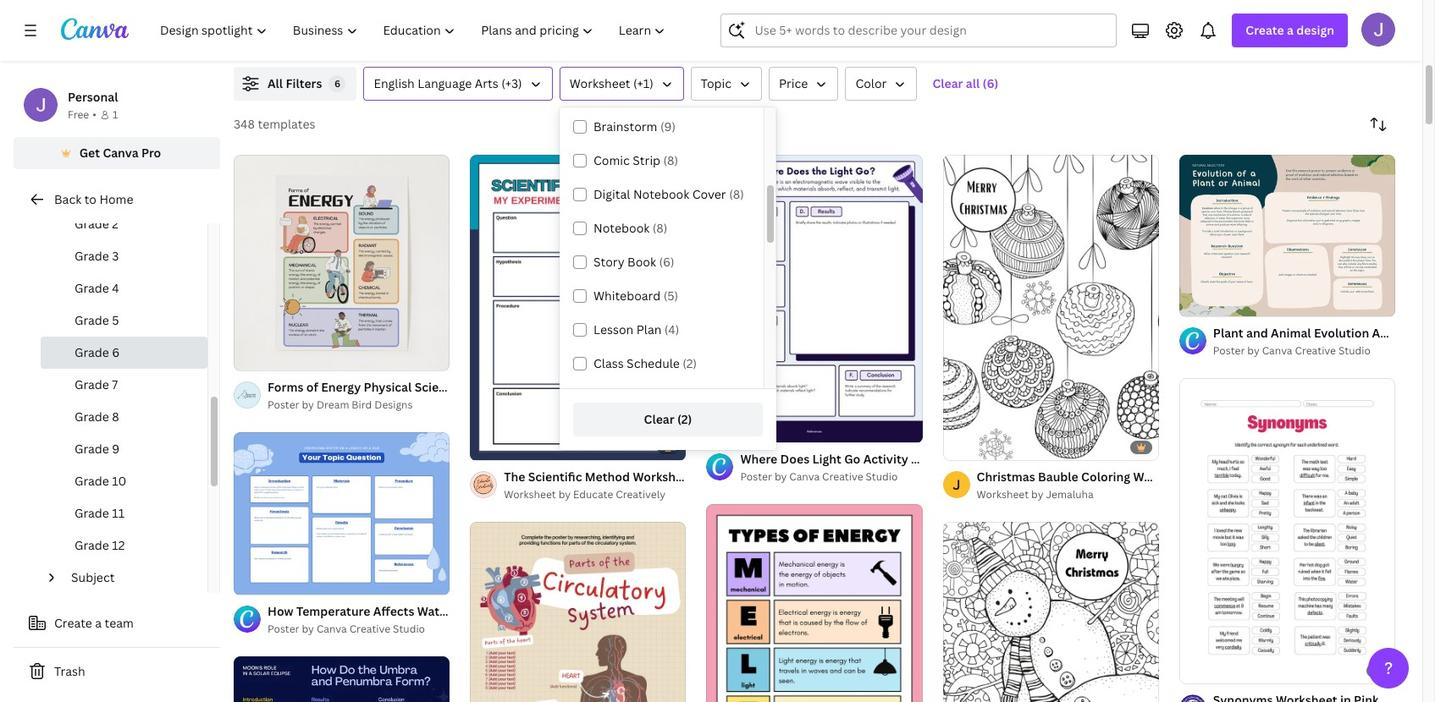Task type: locate. For each thing, give the bounding box(es) containing it.
lesson inside bacteria and viruses lesson by ljr edu resources
[[886, 30, 921, 45]]

clear left all
[[933, 75, 963, 91]]

lesson by canva creative studio link up english
[[268, 30, 523, 47]]

the scientific method worksheet in pink blue yellow fun hand drawn style image
[[470, 155, 686, 461]]

(2)
[[683, 356, 697, 372], [677, 412, 692, 428]]

subject
[[71, 570, 115, 586]]

0 vertical spatial bird
[[1282, 30, 1303, 45]]

all
[[268, 75, 283, 91]]

0 horizontal spatial 6
[[112, 345, 120, 361]]

worksheet inside button
[[570, 75, 630, 91]]

(8) down digital notebook cover (8)
[[653, 220, 668, 236]]

6 grade from the top
[[75, 377, 109, 393]]

6 filter options selected element
[[329, 75, 346, 92]]

lesson for motion
[[1196, 30, 1230, 45]]

of for plant and animal evolution activity research poster in hand drawn style image
[[1198, 297, 1208, 309]]

1 vertical spatial a
[[95, 616, 102, 632]]

of for how temperature affects water molecules research poster in light blue blue lined style image
[[253, 575, 262, 587]]

jemaluha image
[[943, 472, 970, 499]]

plant and animal evolution activity research poster in hand drawn style image
[[1179, 155, 1396, 317]]

5 grade from the top
[[75, 345, 109, 361]]

studio inside 'the solar system lesson by canva creative studio'
[[395, 30, 428, 45]]

(+3)
[[501, 75, 522, 91]]

clear all (6)
[[933, 75, 999, 91]]

create down motion and force image
[[1246, 22, 1284, 38]]

grade left 10
[[75, 473, 109, 489]]

poster for how temperature affects water molecules research poster in light blue blue lined style image
[[268, 622, 299, 636]]

3 grade from the top
[[75, 280, 109, 296]]

force
[[1265, 12, 1297, 28]]

grade 8
[[75, 409, 119, 425]]

0 horizontal spatial bird
[[352, 398, 372, 413]]

of
[[1198, 297, 1208, 309], [253, 351, 262, 363], [253, 575, 262, 587]]

1 horizontal spatial clear
[[933, 75, 963, 91]]

cover
[[692, 186, 726, 202]]

2 horizontal spatial poster by canva creative studio link
[[1213, 343, 1396, 360]]

lesson down the
[[268, 30, 302, 45]]

symbiotic relationships link
[[577, 11, 832, 30]]

symbiotic relationships lesson by canva creative studio
[[577, 12, 737, 45]]

1 horizontal spatial worksheet
[[570, 75, 630, 91]]

create left team
[[54, 616, 92, 632]]

(6) right "book"
[[659, 254, 675, 270]]

bacteria and viruses link
[[886, 11, 1142, 30]]

comic
[[594, 152, 630, 169]]

1 vertical spatial dream
[[317, 398, 349, 413]]

1 vertical spatial (2)
[[677, 412, 692, 428]]

notebook
[[633, 186, 690, 202], [594, 220, 650, 236]]

1 vertical spatial bird
[[352, 398, 372, 413]]

strip
[[633, 152, 661, 169]]

2 vertical spatial of
[[253, 575, 262, 587]]

worksheet
[[570, 75, 630, 91], [504, 488, 556, 502], [977, 488, 1029, 502]]

grade left 9
[[75, 441, 109, 457]]

and
[[937, 12, 959, 28], [1240, 12, 1262, 28]]

grade left 3
[[75, 248, 109, 264]]

grade 12
[[75, 538, 125, 554]]

by
[[304, 30, 317, 45], [614, 30, 626, 45], [923, 30, 935, 45], [1232, 30, 1245, 45], [1248, 344, 1260, 359], [302, 398, 314, 413], [775, 470, 787, 485], [559, 488, 571, 502], [1031, 488, 1044, 502], [302, 622, 314, 636]]

0 vertical spatial (8)
[[664, 152, 678, 169]]

7 grade from the top
[[75, 409, 109, 425]]

2 vertical spatial poster by canva creative studio link
[[268, 621, 450, 638]]

1 of 2 link for poster by canva creative studio link related to how temperature affects water molecules research poster in light blue blue lined style image
[[234, 433, 450, 595]]

2 grade from the top
[[75, 248, 109, 264]]

resources
[[980, 30, 1030, 45]]

synonyms worksheet in pink simple style image
[[1179, 379, 1396, 684]]

(6) for clear all (6)
[[983, 75, 999, 91]]

designs
[[1305, 30, 1343, 45], [375, 398, 413, 413]]

poster by canva creative studio
[[1213, 344, 1371, 359], [740, 470, 898, 485], [268, 622, 425, 636]]

(6) inside clear all (6) button
[[983, 75, 999, 91]]

0 horizontal spatial create
[[54, 616, 92, 632]]

create a team button
[[14, 607, 220, 641]]

dream inside "link"
[[317, 398, 349, 413]]

0 vertical spatial create
[[1246, 22, 1284, 38]]

(6) right all
[[983, 75, 999, 91]]

0 vertical spatial clear
[[933, 75, 963, 91]]

(2) down schedule
[[677, 412, 692, 428]]

colorful melts energy science poster image
[[707, 505, 923, 703]]

symbiotic
[[577, 12, 635, 28]]

a left design
[[1287, 22, 1294, 38]]

(8) right cover
[[729, 186, 744, 202]]

1 and from the left
[[937, 12, 959, 28]]

poster
[[1213, 344, 1245, 359], [268, 398, 299, 413], [740, 470, 772, 485], [268, 622, 299, 636]]

and inside motion and force lesson by dream bird designs
[[1240, 12, 1262, 28]]

worksheet by jemaluha link
[[977, 487, 1159, 504]]

1 for plant and animal evolution activity research poster in hand drawn style image
[[1191, 297, 1196, 309]]

lesson for bacteria
[[886, 30, 921, 45]]

grade 3 link
[[41, 240, 207, 273]]

lesson
[[268, 30, 302, 45], [577, 30, 611, 45], [886, 30, 921, 45], [1196, 30, 1230, 45], [594, 322, 634, 338]]

creatively
[[616, 488, 666, 502]]

poster by canva creative studio link for plant and animal evolution activity research poster in hand drawn style image
[[1213, 343, 1396, 360]]

worksheet right jemaluha element
[[977, 488, 1029, 502]]

6
[[334, 77, 340, 90], [112, 345, 120, 361]]

1
[[113, 108, 118, 122], [1191, 297, 1196, 309], [246, 351, 251, 363], [246, 575, 251, 587]]

create for create a design
[[1246, 22, 1284, 38]]

1 of 2 link for poster by dream bird designs "link"
[[234, 155, 450, 371]]

2 vertical spatial poster by canva creative studio
[[268, 622, 425, 636]]

and inside bacteria and viruses lesson by ljr edu resources
[[937, 12, 959, 28]]

grade left 5
[[75, 312, 109, 329]]

poster for where does light go activity research poster in light blue violet lined style image
[[740, 470, 772, 485]]

1 horizontal spatial (6)
[[983, 75, 999, 91]]

2 horizontal spatial worksheet
[[977, 488, 1029, 502]]

and for motion
[[1240, 12, 1262, 28]]

the
[[268, 12, 289, 28]]

by inside bacteria and viruses lesson by ljr edu resources
[[923, 30, 935, 45]]

by inside "link"
[[302, 398, 314, 413]]

back to home link
[[14, 183, 220, 217]]

worksheet by jemaluha
[[977, 488, 1094, 502]]

canva inside 'the solar system lesson by canva creative studio'
[[319, 30, 349, 45]]

None search field
[[721, 14, 1117, 47]]

grade 2 link
[[41, 208, 207, 240]]

0 horizontal spatial a
[[95, 616, 102, 632]]

poster for plant and animal evolution activity research poster in hand drawn style image
[[1213, 344, 1245, 359]]

1 of 2 for plant and animal evolution activity research poster in hand drawn style image
[[1191, 297, 1215, 309]]

clear (2) button
[[573, 403, 763, 437]]

lesson plan (4)
[[594, 322, 679, 338]]

0 horizontal spatial (6)
[[659, 254, 675, 270]]

and up ljr
[[937, 12, 959, 28]]

system
[[325, 12, 367, 28]]

grade 2
[[75, 216, 119, 232]]

grade left 8
[[75, 409, 109, 425]]

0 horizontal spatial lesson by canva creative studio link
[[268, 30, 523, 47]]

1 horizontal spatial 6
[[334, 77, 340, 90]]

and left force
[[1240, 12, 1262, 28]]

forms of energy physical science classroom poster pastel illustratted image
[[234, 155, 450, 371]]

clear inside button
[[644, 412, 675, 428]]

english
[[374, 75, 415, 91]]

grade down to
[[75, 216, 109, 232]]

1 for forms of energy physical science classroom poster pastel illustratted image
[[246, 351, 251, 363]]

grade left 11
[[75, 506, 109, 522]]

(8)
[[664, 152, 678, 169], [729, 186, 744, 202], [653, 220, 668, 236]]

(6) for story book (6)
[[659, 254, 675, 270]]

grade 4
[[75, 280, 119, 296]]

poster by canva creative studio link for how temperature affects water molecules research poster in light blue blue lined style image
[[268, 621, 450, 638]]

8 grade from the top
[[75, 441, 109, 457]]

class
[[594, 356, 624, 372]]

0 vertical spatial (6)
[[983, 75, 999, 91]]

1 vertical spatial create
[[54, 616, 92, 632]]

1 horizontal spatial create
[[1246, 22, 1284, 38]]

motion and force link
[[1196, 11, 1435, 30]]

1 vertical spatial 6
[[112, 345, 120, 361]]

worksheet by educate creatively link
[[504, 487, 686, 504]]

2 vertical spatial 1 of 2
[[246, 575, 270, 587]]

poster by dream bird designs
[[268, 398, 413, 413]]

1 of 2 link for plant and animal evolution activity research poster in hand drawn style image's poster by canva creative studio link
[[1179, 155, 1396, 317]]

8
[[112, 409, 119, 425]]

lesson by canva creative studio link down relationships
[[577, 30, 832, 47]]

1 of 2
[[1191, 297, 1215, 309], [246, 351, 270, 363], [246, 575, 270, 587]]

notebook down digital at the left
[[594, 220, 650, 236]]

1 vertical spatial designs
[[375, 398, 413, 413]]

11 grade from the top
[[75, 538, 109, 554]]

notebook down the strip at the top of page
[[633, 186, 690, 202]]

1 horizontal spatial poster by canva creative studio
[[740, 470, 898, 485]]

dream
[[1247, 30, 1280, 45], [317, 398, 349, 413]]

grade for grade 12
[[75, 538, 109, 554]]

2 for forms of energy physical science classroom poster pastel illustratted image
[[264, 351, 270, 363]]

a left team
[[95, 616, 102, 632]]

a inside dropdown button
[[1287, 22, 1294, 38]]

6 right filters
[[334, 77, 340, 90]]

creative
[[352, 30, 393, 45], [661, 30, 702, 45], [1295, 344, 1336, 359], [822, 470, 863, 485], [349, 622, 391, 636]]

(8) right the strip at the top of page
[[664, 152, 678, 169]]

worksheet left (+1)
[[570, 75, 630, 91]]

11
[[112, 506, 125, 522]]

jemaluha
[[1046, 488, 1094, 502]]

1 horizontal spatial dream
[[1247, 30, 1280, 45]]

1 vertical spatial clear
[[644, 412, 675, 428]]

7
[[112, 377, 118, 393]]

clear down schedule
[[644, 412, 675, 428]]

1 vertical spatial poster by canva creative studio link
[[740, 469, 923, 486]]

0 horizontal spatial worksheet
[[504, 488, 556, 502]]

grade for grade 9
[[75, 441, 109, 457]]

grade 7
[[75, 377, 118, 393]]

worksheet for worksheet (+1)
[[570, 75, 630, 91]]

grade up 'grade 7' on the left
[[75, 345, 109, 361]]

12
[[112, 538, 125, 554]]

worksheet (+1) button
[[559, 67, 684, 101]]

0 horizontal spatial poster by canva creative studio link
[[268, 621, 450, 638]]

(6)
[[983, 75, 999, 91], [659, 254, 675, 270]]

0 vertical spatial designs
[[1305, 30, 1343, 45]]

grade left 4 at the left top
[[75, 280, 109, 296]]

create inside button
[[54, 616, 92, 632]]

a inside button
[[95, 616, 102, 632]]

create a design button
[[1232, 14, 1348, 47]]

0 vertical spatial (2)
[[683, 356, 697, 372]]

1 vertical spatial 1 of 2
[[246, 351, 270, 363]]

grade left the 7
[[75, 377, 109, 393]]

(2) inside button
[[677, 412, 692, 428]]

grade left 12
[[75, 538, 109, 554]]

of for forms of energy physical science classroom poster pastel illustratted image
[[253, 351, 262, 363]]

0 horizontal spatial dream
[[317, 398, 349, 413]]

lesson inside motion and force lesson by dream bird designs
[[1196, 30, 1230, 45]]

poster by canva creative studio for poster by canva creative studio link corresponding to where does light go activity research poster in light blue violet lined style image
[[740, 470, 898, 485]]

0 vertical spatial of
[[1198, 297, 1208, 309]]

lesson inside 'the solar system lesson by canva creative studio'
[[268, 30, 302, 45]]

2 lesson by canva creative studio link from the left
[[577, 30, 832, 47]]

create
[[1246, 22, 1284, 38], [54, 616, 92, 632]]

0 vertical spatial poster by canva creative studio link
[[1213, 343, 1396, 360]]

1 horizontal spatial poster by canva creative studio link
[[740, 469, 923, 486]]

0 vertical spatial 1 of 2
[[1191, 297, 1215, 309]]

1 vertical spatial (8)
[[729, 186, 744, 202]]

poster inside "link"
[[268, 398, 299, 413]]

worksheet by educate creatively
[[504, 488, 666, 502]]

1 horizontal spatial bird
[[1282, 30, 1303, 45]]

0 horizontal spatial designs
[[375, 398, 413, 413]]

lesson down bacteria
[[886, 30, 921, 45]]

english language arts (+3)
[[374, 75, 522, 91]]

bird inside motion and force lesson by dream bird designs
[[1282, 30, 1303, 45]]

0 horizontal spatial and
[[937, 12, 959, 28]]

2
[[112, 216, 119, 232], [1210, 297, 1215, 309], [264, 351, 270, 363], [264, 575, 270, 587]]

0 horizontal spatial poster by canva creative studio
[[268, 622, 425, 636]]

create inside dropdown button
[[1246, 22, 1284, 38]]

2 horizontal spatial poster by canva creative studio
[[1213, 344, 1371, 359]]

1 lesson by canva creative studio link from the left
[[268, 30, 523, 47]]

and for bacteria
[[937, 12, 959, 28]]

10 grade from the top
[[75, 506, 109, 522]]

4 grade from the top
[[75, 312, 109, 329]]

1 vertical spatial (6)
[[659, 254, 675, 270]]

9 grade from the top
[[75, 473, 109, 489]]

digital
[[594, 186, 630, 202]]

1 horizontal spatial a
[[1287, 22, 1294, 38]]

worksheet left educate
[[504, 488, 556, 502]]

grade for grade 6
[[75, 345, 109, 361]]

bird
[[1282, 30, 1303, 45], [352, 398, 372, 413]]

1 vertical spatial poster by canva creative studio
[[740, 470, 898, 485]]

lesson down motion at top right
[[1196, 30, 1230, 45]]

0 vertical spatial poster by canva creative studio
[[1213, 344, 1371, 359]]

1 vertical spatial of
[[253, 351, 262, 363]]

clear inside button
[[933, 75, 963, 91]]

0 vertical spatial a
[[1287, 22, 1294, 38]]

2 and from the left
[[1240, 12, 1262, 28]]

0 vertical spatial 6
[[334, 77, 340, 90]]

6 down 5
[[112, 345, 120, 361]]

lesson down symbiotic
[[577, 30, 611, 45]]

1 horizontal spatial and
[[1240, 12, 1262, 28]]

1 horizontal spatial designs
[[1305, 30, 1343, 45]]

by inside 'the solar system lesson by canva creative studio'
[[304, 30, 317, 45]]

ljr
[[938, 30, 956, 45]]

1 horizontal spatial lesson by canva creative studio link
[[577, 30, 832, 47]]

by inside motion and force lesson by dream bird designs
[[1232, 30, 1245, 45]]

create for create a team
[[54, 616, 92, 632]]

0 vertical spatial dream
[[1247, 30, 1280, 45]]

language
[[418, 75, 472, 91]]

1 grade from the top
[[75, 216, 109, 232]]

1 for how temperature affects water molecules research poster in light blue blue lined style image
[[246, 575, 251, 587]]

class schedule (2)
[[594, 356, 697, 372]]

lesson for the
[[268, 30, 302, 45]]

clear for clear all (6)
[[933, 75, 963, 91]]

(2) right schedule
[[683, 356, 697, 372]]

filters
[[286, 75, 322, 91]]

0 horizontal spatial clear
[[644, 412, 675, 428]]



Task type: describe. For each thing, give the bounding box(es) containing it.
grade 4 link
[[41, 273, 207, 305]]

merry christmas snowman worksheet illustrative style in black and white image
[[943, 523, 1159, 703]]

grade 7 link
[[41, 369, 207, 401]]

to
[[84, 191, 96, 207]]

all filters
[[268, 75, 322, 91]]

designs inside motion and force lesson by dream bird designs
[[1305, 30, 1343, 45]]

grade for grade 5
[[75, 312, 109, 329]]

studio for where does light go activity research poster in light blue violet lined style image
[[866, 470, 898, 485]]

studio for how temperature affects water molecules research poster in light blue blue lined style image
[[393, 622, 425, 636]]

arts
[[475, 75, 499, 91]]

grade 9 link
[[41, 434, 207, 466]]

creative for where does light go activity research poster in light blue violet lined style image
[[822, 470, 863, 485]]

the moon's role in solar eclipse activity research poster in dark blue light blue flat graphic style image
[[234, 657, 450, 703]]

motion
[[1196, 12, 1237, 28]]

christmas bauble coloring worksheet in black and white illustrative style image
[[943, 155, 1159, 461]]

Search search field
[[755, 14, 1106, 47]]

dream inside motion and force lesson by dream bird designs
[[1247, 30, 1280, 45]]

canva inside symbiotic relationships lesson by canva creative studio
[[628, 30, 659, 45]]

jacob simon image
[[1362, 13, 1396, 47]]

j link
[[943, 472, 970, 499]]

grade 9
[[75, 441, 120, 457]]

2 vertical spatial (8)
[[653, 220, 668, 236]]

grade 12 link
[[41, 530, 207, 562]]

grade for grade 8
[[75, 409, 109, 425]]

bacteria and viruses lesson by ljr edu resources
[[886, 12, 1030, 45]]

grade for grade 4
[[75, 280, 109, 296]]

2 for how temperature affects water molecules research poster in light blue blue lined style image
[[264, 575, 270, 587]]

get canva pro
[[79, 145, 161, 161]]

where does light go activity research poster in light blue violet lined style image
[[707, 155, 923, 443]]

grade 10 link
[[41, 466, 207, 498]]

lesson inside symbiotic relationships lesson by canva creative studio
[[577, 30, 611, 45]]

lesson by dream bird designs link
[[1196, 30, 1435, 47]]

Sort by button
[[1362, 108, 1396, 141]]

bird inside "link"
[[352, 398, 372, 413]]

free •
[[68, 108, 96, 122]]

back
[[54, 191, 81, 207]]

1 of 2 for how temperature affects water molecules research poster in light blue blue lined style image
[[246, 575, 270, 587]]

solar
[[292, 12, 322, 28]]

grade 11 link
[[41, 498, 207, 530]]

1 of 2 for forms of energy physical science classroom poster pastel illustratted image
[[246, 351, 270, 363]]

grade for grade 3
[[75, 248, 109, 264]]

motion and force image
[[1162, 0, 1435, 4]]

clear all (6) button
[[924, 67, 1007, 101]]

designs inside poster by dream bird designs "link"
[[375, 398, 413, 413]]

lesson by ljr edu resources link
[[886, 30, 1142, 47]]

creative for how temperature affects water molecules research poster in light blue blue lined style image
[[349, 622, 391, 636]]

348 templates
[[234, 116, 315, 132]]

plan
[[637, 322, 662, 338]]

how temperature affects water molecules research poster in light blue blue lined style image
[[234, 433, 450, 595]]

parts of the human circulatory system science poster in light brown rose pink flat graphic style image
[[470, 523, 686, 703]]

notebook (8)
[[594, 220, 668, 236]]

grade for grade 7
[[75, 377, 109, 393]]

creative for plant and animal evolution activity research poster in hand drawn style image
[[1295, 344, 1336, 359]]

canva inside button
[[103, 145, 139, 161]]

templates
[[258, 116, 315, 132]]

edu
[[958, 30, 977, 45]]

jemaluha element
[[943, 472, 970, 499]]

poster for forms of energy physical science classroom poster pastel illustratted image
[[268, 398, 299, 413]]

by inside symbiotic relationships lesson by canva creative studio
[[614, 30, 626, 45]]

348
[[234, 116, 255, 132]]

(5)
[[664, 288, 678, 304]]

•
[[93, 108, 96, 122]]

4
[[112, 280, 119, 296]]

color
[[856, 75, 887, 91]]

brainstorm (9)
[[594, 119, 676, 135]]

create a team
[[54, 616, 134, 632]]

poster by dream bird designs link
[[268, 397, 450, 414]]

grade 5
[[75, 312, 119, 329]]

lesson up class
[[594, 322, 634, 338]]

pro
[[141, 145, 161, 161]]

grade 3
[[75, 248, 119, 264]]

color button
[[845, 67, 917, 101]]

personal
[[68, 89, 118, 105]]

create a design
[[1246, 22, 1335, 38]]

clear for clear (2)
[[644, 412, 675, 428]]

9
[[112, 441, 120, 457]]

clear (2)
[[644, 412, 692, 428]]

grade 8 link
[[41, 401, 207, 434]]

whiteboard
[[594, 288, 661, 304]]

grade for grade 2
[[75, 216, 109, 232]]

design
[[1297, 22, 1335, 38]]

story book (6)
[[594, 254, 675, 270]]

team
[[105, 616, 134, 632]]

0 vertical spatial notebook
[[633, 186, 690, 202]]

schedule
[[627, 356, 680, 372]]

poster by canva creative studio for poster by canva creative studio link related to how temperature affects water molecules research poster in light blue blue lined style image
[[268, 622, 425, 636]]

grade for grade 11
[[75, 506, 109, 522]]

(+1)
[[633, 75, 654, 91]]

10
[[112, 473, 126, 489]]

comic strip (8)
[[594, 152, 678, 169]]

brainstorm
[[594, 119, 658, 135]]

5
[[112, 312, 119, 329]]

top level navigation element
[[149, 14, 680, 47]]

a for design
[[1287, 22, 1294, 38]]

bacteria
[[886, 12, 935, 28]]

2 for plant and animal evolution activity research poster in hand drawn style image
[[1210, 297, 1215, 309]]

topic button
[[691, 67, 762, 101]]

studio for plant and animal evolution activity research poster in hand drawn style image
[[1339, 344, 1371, 359]]

grade 10
[[75, 473, 126, 489]]

motion and force lesson by dream bird designs
[[1196, 12, 1343, 45]]

grade for grade 10
[[75, 473, 109, 489]]

whiteboard (5)
[[594, 288, 678, 304]]

get canva pro button
[[14, 137, 220, 169]]

price
[[779, 75, 808, 91]]

worksheet for worksheet by educate creatively
[[504, 488, 556, 502]]

worksheet (+1)
[[570, 75, 654, 91]]

poster by canva creative studio link for where does light go activity research poster in light blue violet lined style image
[[740, 469, 923, 486]]

creative inside symbiotic relationships lesson by canva creative studio
[[661, 30, 702, 45]]

1 vertical spatial notebook
[[594, 220, 650, 236]]

worksheet for worksheet by jemaluha
[[977, 488, 1029, 502]]

price button
[[769, 67, 839, 101]]

creative inside 'the solar system lesson by canva creative studio'
[[352, 30, 393, 45]]

lesson by canva creative studio link for symbiotic relationships
[[577, 30, 832, 47]]

topic
[[701, 75, 732, 91]]

a for team
[[95, 616, 102, 632]]

poster by canva creative studio for plant and animal evolution activity research poster in hand drawn style image's poster by canva creative studio link
[[1213, 344, 1371, 359]]

back to home
[[54, 191, 133, 207]]

educate
[[573, 488, 613, 502]]

viruses
[[962, 12, 1004, 28]]

digital notebook cover (8)
[[594, 186, 744, 202]]

3
[[112, 248, 119, 264]]

6 inside 6 filter options selected element
[[334, 77, 340, 90]]

grade 5 link
[[41, 305, 207, 337]]

get
[[79, 145, 100, 161]]

trash link
[[14, 655, 220, 689]]

(4)
[[665, 322, 679, 338]]

subject button
[[64, 562, 197, 594]]

grade 11
[[75, 506, 125, 522]]

lesson by canva creative studio link for the solar system
[[268, 30, 523, 47]]

free
[[68, 108, 89, 122]]

studio inside symbiotic relationships lesson by canva creative studio
[[705, 30, 737, 45]]



Task type: vqa. For each thing, say whether or not it's contained in the screenshot.
Class
yes



